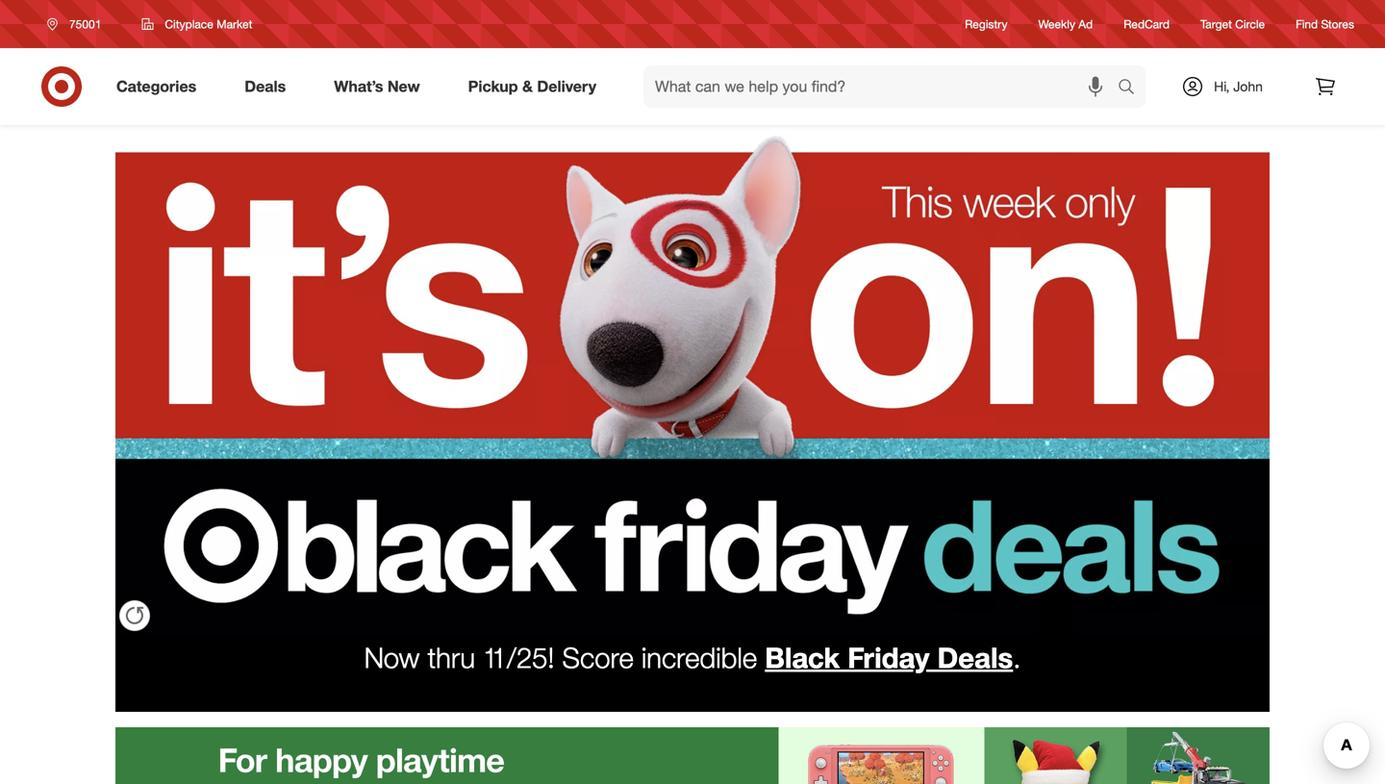 Task type: vqa. For each thing, say whether or not it's contained in the screenshot.
tape™
no



Task type: describe. For each thing, give the bounding box(es) containing it.
What can we help you find? suggestions appear below search field
[[644, 65, 1123, 108]]

now
[[364, 640, 420, 675]]

&
[[522, 77, 533, 96]]

.
[[1013, 640, 1021, 675]]

find stores link
[[1296, 16, 1355, 32]]

pickup & delivery
[[468, 77, 597, 96]]

market
[[217, 17, 252, 31]]

75001 button
[[35, 7, 122, 41]]

pickup & delivery link
[[452, 65, 621, 108]]

thru
[[428, 640, 475, 675]]

what's
[[334, 77, 383, 96]]

target circle
[[1201, 17, 1265, 31]]

pickup
[[468, 77, 518, 96]]

registry
[[965, 17, 1008, 31]]

friday
[[848, 640, 930, 675]]

redcard
[[1124, 17, 1170, 31]]

search button
[[1109, 65, 1156, 112]]

advertisement region
[[115, 727, 1270, 784]]

what's new link
[[318, 65, 444, 108]]

target
[[1201, 17, 1232, 31]]

registry link
[[965, 16, 1008, 32]]

find
[[1296, 17, 1318, 31]]

black
[[765, 640, 840, 675]]

categories link
[[100, 65, 221, 108]]

weekly ad
[[1039, 17, 1093, 31]]

redcard link
[[1124, 16, 1170, 32]]

search
[[1109, 79, 1156, 98]]

75001
[[69, 17, 101, 31]]



Task type: locate. For each thing, give the bounding box(es) containing it.
what's new
[[334, 77, 420, 96]]

score
[[562, 640, 634, 675]]

/25!
[[507, 640, 555, 675]]

cityplace market button
[[129, 7, 265, 41]]

categories
[[116, 77, 196, 96]]

john
[[1234, 78, 1263, 95]]

1 vertical spatial deals
[[938, 640, 1013, 675]]

deals link
[[228, 65, 310, 108]]

hi,
[[1214, 78, 1230, 95]]

11
[[483, 640, 507, 675]]

deals
[[245, 77, 286, 96], [938, 640, 1013, 675]]

delivery
[[537, 77, 597, 96]]

weekly
[[1039, 17, 1076, 31]]

weekly ad link
[[1039, 16, 1093, 32]]

target circle link
[[1201, 16, 1265, 32]]

incredible
[[642, 640, 757, 675]]

this week only it's on! target black friday deals image
[[115, 125, 1270, 635]]

deals down market
[[245, 77, 286, 96]]

1 horizontal spatial deals
[[938, 640, 1013, 675]]

circle
[[1235, 17, 1265, 31]]

find stores
[[1296, 17, 1355, 31]]

0 vertical spatial deals
[[245, 77, 286, 96]]

now thru 11 /25! score incredible black friday deals .
[[364, 640, 1021, 675]]

cityplace market
[[165, 17, 252, 31]]

ad
[[1079, 17, 1093, 31]]

0 horizontal spatial deals
[[245, 77, 286, 96]]

cityplace
[[165, 17, 213, 31]]

deals right friday
[[938, 640, 1013, 675]]

hi, john
[[1214, 78, 1263, 95]]

stores
[[1321, 17, 1355, 31]]

new
[[388, 77, 420, 96]]



